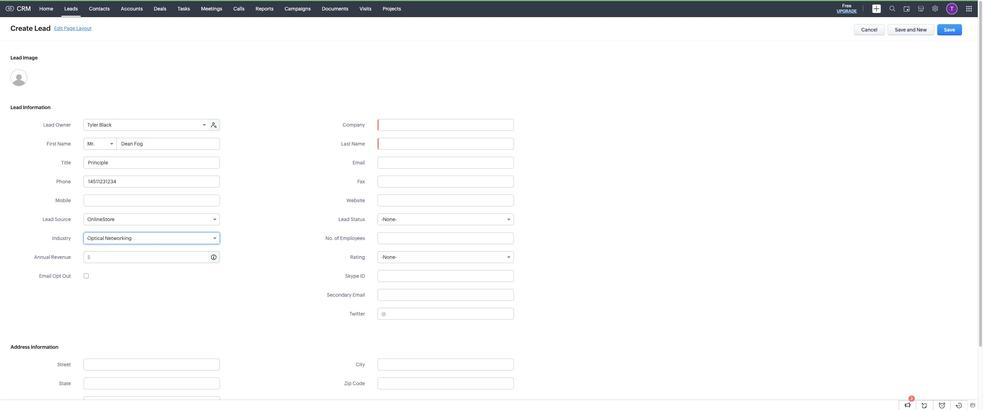 Task type: describe. For each thing, give the bounding box(es) containing it.
status
[[351, 217, 365, 222]]

mr.
[[87, 141, 95, 147]]

upgrade
[[838, 9, 858, 14]]

meetings
[[201, 6, 222, 11]]

address
[[10, 344, 30, 350]]

2 vertical spatial email
[[353, 292, 365, 298]]

Tyler Black field
[[84, 119, 209, 131]]

lead left the edit
[[34, 24, 51, 32]]

information for lead information
[[23, 105, 51, 110]]

address information
[[10, 344, 58, 350]]

home link
[[34, 0, 59, 17]]

email for email
[[353, 160, 365, 166]]

search image
[[890, 6, 896, 12]]

website
[[347, 198, 365, 203]]

lead source
[[43, 217, 71, 222]]

source
[[55, 217, 71, 222]]

reports
[[256, 6, 274, 11]]

profile image
[[947, 3, 958, 14]]

calls link
[[228, 0, 250, 17]]

employees
[[340, 235, 365, 241]]

image image
[[10, 69, 27, 86]]

tasks
[[178, 6, 190, 11]]

annual revenue
[[34, 254, 71, 260]]

free upgrade
[[838, 3, 858, 14]]

networking
[[105, 235, 132, 241]]

code
[[353, 381, 365, 386]]

projects
[[383, 6, 401, 11]]

search element
[[886, 0, 900, 17]]

tyler black
[[87, 122, 112, 128]]

calendar image
[[905, 6, 910, 11]]

contacts
[[89, 6, 110, 11]]

tyler
[[87, 122, 98, 128]]

reports link
[[250, 0, 279, 17]]

lead status
[[339, 217, 365, 222]]

contacts link
[[83, 0, 115, 17]]

campaigns
[[285, 6, 311, 11]]

lead for lead status
[[339, 217, 350, 222]]

skype id
[[345, 273, 365, 279]]

opt
[[53, 273, 61, 279]]

edit
[[54, 25, 63, 31]]

layout
[[76, 25, 92, 31]]

deals
[[154, 6, 167, 11]]

first name
[[47, 141, 71, 147]]

create menu image
[[873, 4, 882, 13]]

country
[[52, 400, 71, 405]]

lead for lead owner
[[43, 122, 54, 128]]

information for address information
[[31, 344, 58, 350]]

accounts link
[[115, 0, 148, 17]]

industry
[[52, 235, 71, 241]]

lead for lead information
[[10, 105, 22, 110]]

lead for lead source
[[43, 217, 54, 222]]

lead for lead image
[[10, 55, 22, 61]]

Mr. field
[[84, 138, 117, 149]]

campaigns link
[[279, 0, 317, 17]]

- for rating
[[382, 254, 383, 260]]

save button
[[938, 24, 963, 35]]

secondary email
[[327, 292, 365, 298]]

out
[[62, 273, 71, 279]]

documents link
[[317, 0, 354, 17]]

$
[[87, 254, 90, 260]]

name for last name
[[352, 141, 365, 147]]

page
[[64, 25, 75, 31]]

documents
[[322, 6, 349, 11]]

fax
[[358, 179, 365, 184]]

optical networking
[[87, 235, 132, 241]]

no.
[[326, 235, 334, 241]]

save for save and new
[[896, 27, 907, 33]]

optical
[[87, 235, 104, 241]]

create lead edit page layout
[[10, 24, 92, 32]]

onlinestore
[[87, 217, 115, 222]]

calls
[[234, 6, 245, 11]]

company
[[343, 122, 365, 128]]

deals link
[[148, 0, 172, 17]]

secondary
[[327, 292, 352, 298]]

image
[[23, 55, 38, 61]]

crm link
[[6, 5, 31, 12]]

revenue
[[51, 254, 71, 260]]



Task type: locate. For each thing, give the bounding box(es) containing it.
create
[[10, 24, 33, 32]]

lead image
[[10, 55, 38, 61]]

new
[[917, 27, 928, 33]]

lead left image
[[10, 55, 22, 61]]

lead information
[[10, 105, 51, 110]]

-none- right the rating at the bottom left of page
[[382, 254, 397, 260]]

0 vertical spatial -none- field
[[378, 213, 514, 225]]

save left "and"
[[896, 27, 907, 33]]

2
[[911, 396, 914, 401]]

cancel button
[[855, 24, 886, 35]]

-none- for lead status
[[382, 217, 397, 222]]

2 -none- from the top
[[382, 254, 397, 260]]

1 horizontal spatial name
[[352, 141, 365, 147]]

lead down image
[[10, 105, 22, 110]]

0 vertical spatial none-
[[383, 217, 397, 222]]

0 vertical spatial email
[[353, 160, 365, 166]]

of
[[335, 235, 339, 241]]

visits link
[[354, 0, 377, 17]]

lead left status
[[339, 217, 350, 222]]

none- right status
[[383, 217, 397, 222]]

twitter
[[350, 311, 365, 317]]

1 horizontal spatial save
[[945, 27, 956, 33]]

name
[[57, 141, 71, 147], [352, 141, 365, 147]]

save and new
[[896, 27, 928, 33]]

id
[[360, 273, 365, 279]]

-
[[382, 217, 383, 222], [382, 254, 383, 260]]

-none- field for rating
[[378, 251, 514, 263]]

email opt out
[[39, 273, 71, 279]]

Optical Networking field
[[84, 232, 220, 244]]

- right status
[[382, 217, 383, 222]]

- right the rating at the bottom left of page
[[382, 254, 383, 260]]

lead
[[34, 24, 51, 32], [10, 55, 22, 61], [10, 105, 22, 110], [43, 122, 54, 128], [43, 217, 54, 222], [339, 217, 350, 222]]

save and new button
[[888, 24, 935, 35]]

last
[[342, 141, 351, 147]]

email for email opt out
[[39, 273, 52, 279]]

save down 'profile' 'icon'
[[945, 27, 956, 33]]

2 - from the top
[[382, 254, 383, 260]]

zip
[[345, 381, 352, 386]]

meetings link
[[196, 0, 228, 17]]

None text field
[[117, 138, 220, 149], [84, 176, 220, 188], [378, 176, 514, 188], [84, 195, 220, 206], [378, 195, 514, 206], [378, 232, 514, 244], [92, 252, 220, 263], [378, 270, 514, 282], [387, 308, 514, 319], [84, 359, 220, 371], [378, 359, 514, 371], [378, 378, 514, 389], [117, 138, 220, 149], [84, 176, 220, 188], [378, 176, 514, 188], [84, 195, 220, 206], [378, 195, 514, 206], [378, 232, 514, 244], [92, 252, 220, 263], [378, 270, 514, 282], [387, 308, 514, 319], [84, 359, 220, 371], [378, 359, 514, 371], [378, 378, 514, 389]]

email up fax
[[353, 160, 365, 166]]

black
[[99, 122, 112, 128]]

mobile
[[55, 198, 71, 203]]

1 vertical spatial email
[[39, 273, 52, 279]]

street
[[57, 362, 71, 367]]

and
[[908, 27, 917, 33]]

zip code
[[345, 381, 365, 386]]

save for save
[[945, 27, 956, 33]]

create menu element
[[869, 0, 886, 17]]

profile element
[[943, 0, 963, 17]]

information
[[23, 105, 51, 110], [31, 344, 58, 350]]

1 vertical spatial information
[[31, 344, 58, 350]]

1 vertical spatial -none-
[[382, 254, 397, 260]]

0 vertical spatial -
[[382, 217, 383, 222]]

1 vertical spatial -none- field
[[378, 251, 514, 263]]

-None- field
[[378, 213, 514, 225], [378, 251, 514, 263]]

1 save from the left
[[896, 27, 907, 33]]

1 -none- field from the top
[[378, 213, 514, 225]]

cancel
[[862, 27, 878, 33]]

title
[[61, 160, 71, 166]]

annual
[[34, 254, 50, 260]]

information up lead owner
[[23, 105, 51, 110]]

-none- right status
[[382, 217, 397, 222]]

1 none- from the top
[[383, 217, 397, 222]]

phone
[[56, 179, 71, 184]]

1 name from the left
[[57, 141, 71, 147]]

visits
[[360, 6, 372, 11]]

lead owner
[[43, 122, 71, 128]]

city
[[356, 362, 365, 367]]

lead left source
[[43, 217, 54, 222]]

email left opt
[[39, 273, 52, 279]]

email
[[353, 160, 365, 166], [39, 273, 52, 279], [353, 292, 365, 298]]

-none- for rating
[[382, 254, 397, 260]]

2 -none- field from the top
[[378, 251, 514, 263]]

2 none- from the top
[[383, 254, 397, 260]]

1 -none- from the top
[[382, 217, 397, 222]]

accounts
[[121, 6, 143, 11]]

None field
[[378, 119, 514, 131], [84, 397, 220, 408], [378, 119, 514, 131], [84, 397, 220, 408]]

crm
[[17, 5, 31, 12]]

name for first name
[[57, 141, 71, 147]]

name right last
[[352, 141, 365, 147]]

projects link
[[377, 0, 407, 17]]

email up twitter on the left
[[353, 292, 365, 298]]

edit page layout link
[[54, 25, 92, 31]]

2 save from the left
[[945, 27, 956, 33]]

0 horizontal spatial save
[[896, 27, 907, 33]]

@
[[382, 311, 386, 317]]

OnlineStore field
[[84, 213, 220, 225]]

- for lead status
[[382, 217, 383, 222]]

none- for lead status
[[383, 217, 397, 222]]

home
[[39, 6, 53, 11]]

name right first
[[57, 141, 71, 147]]

1 - from the top
[[382, 217, 383, 222]]

skype
[[345, 273, 359, 279]]

lead left owner
[[43, 122, 54, 128]]

information right address
[[31, 344, 58, 350]]

owner
[[55, 122, 71, 128]]

none- right the rating at the bottom left of page
[[383, 254, 397, 260]]

rating
[[350, 254, 365, 260]]

state
[[59, 381, 71, 386]]

0 vertical spatial information
[[23, 105, 51, 110]]

free
[[843, 3, 852, 8]]

none- for rating
[[383, 254, 397, 260]]

no. of employees
[[326, 235, 365, 241]]

0 vertical spatial -none-
[[382, 217, 397, 222]]

first
[[47, 141, 56, 147]]

1 vertical spatial -
[[382, 254, 383, 260]]

tasks link
[[172, 0, 196, 17]]

None text field
[[378, 119, 514, 131], [378, 138, 514, 150], [84, 157, 220, 169], [378, 157, 514, 169], [378, 289, 514, 301], [84, 378, 220, 389], [378, 119, 514, 131], [378, 138, 514, 150], [84, 157, 220, 169], [378, 157, 514, 169], [378, 289, 514, 301], [84, 378, 220, 389]]

-none- field for lead status
[[378, 213, 514, 225]]

0 horizontal spatial name
[[57, 141, 71, 147]]

2 name from the left
[[352, 141, 365, 147]]

1 vertical spatial none-
[[383, 254, 397, 260]]

last name
[[342, 141, 365, 147]]

leads link
[[59, 0, 83, 17]]

leads
[[64, 6, 78, 11]]

save
[[896, 27, 907, 33], [945, 27, 956, 33]]



Task type: vqa. For each thing, say whether or not it's contained in the screenshot.
Verdana
no



